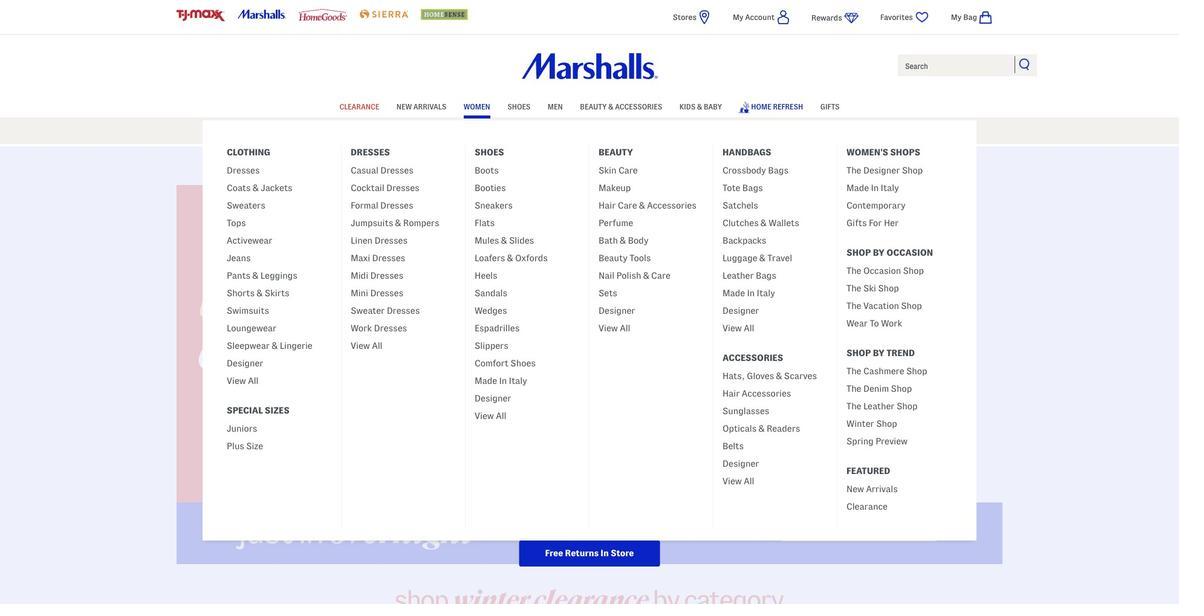 Task type: describe. For each thing, give the bounding box(es) containing it.
the for the vacation shop
[[847, 301, 862, 311]]

her
[[884, 218, 899, 228]]

shipping
[[708, 159, 754, 172]]

due to inclement weather in parts of the us, there may be delays in the shipping of some orders.
[[343, 159, 835, 172]]

0 horizontal spatial new arrivals link
[[397, 97, 447, 115]]

featured group for shop by occasion
[[838, 261, 961, 338]]

beauty for beauty tools
[[599, 253, 628, 263]]

hair accessories
[[723, 389, 791, 399]]

0 horizontal spatial in
[[499, 376, 507, 386]]

designer down 'women's shops'
[[864, 166, 900, 175]]

makeup link
[[599, 178, 631, 195]]

designer for designer link underneath the sleepwear
[[227, 359, 263, 368]]

view all up special
[[227, 376, 259, 386]]

arrivals for new arrivals link to the left
[[414, 103, 447, 110]]

men's
[[735, 394, 766, 406]]

swimsuits link
[[227, 301, 269, 318]]

rewards
[[812, 13, 843, 22]]

made for right made in italy link
[[847, 183, 869, 193]]

women
[[464, 103, 490, 110]]

sandals link
[[475, 283, 508, 301]]

view up the hats,
[[723, 324, 742, 333]]

the denim shop
[[847, 384, 912, 394]]

the leather shop link
[[847, 396, 918, 414]]

view all link down made in italy
[[475, 406, 507, 423]]

& for luggage & travel
[[760, 253, 766, 263]]

& for loafers & oxfords
[[507, 253, 513, 263]]

sunglasses link
[[723, 401, 770, 419]]

by for occasion
[[873, 248, 885, 258]]

shop inside 'link'
[[904, 266, 924, 276]]

stores
[[673, 13, 697, 21]]

women menu
[[203, 120, 977, 567]]

featured group for women's shops
[[838, 160, 961, 238]]

men
[[548, 103, 563, 110]]

2 of from the left
[[756, 159, 767, 172]]

view down sets
[[599, 324, 618, 333]]

& for kids & baby
[[697, 103, 703, 110]]

featured group for accessories
[[714, 366, 837, 496]]

orders.
[[798, 159, 835, 172]]

bags for tote bags
[[743, 183, 763, 193]]

sizes
[[265, 406, 290, 416]]

plus size link
[[227, 436, 263, 454]]

stores link
[[673, 10, 712, 25]]

denim
[[864, 384, 889, 394]]

baby inside "link"
[[704, 103, 722, 110]]

sneakers link
[[475, 195, 513, 213]]

shoes up made in italy link
[[511, 359, 536, 368]]

italy for made in italy link to the bottom
[[757, 289, 775, 298]]

shop men's link
[[667, 384, 805, 417]]

leather bags link
[[723, 266, 777, 283]]

kids inside shop today's arrivals main content
[[869, 394, 892, 406]]

designer for designer link underneath sets
[[599, 306, 636, 316]]

made for made in italy link
[[475, 376, 497, 386]]

dresses for cocktail dresses
[[387, 183, 420, 193]]

plus
[[227, 442, 244, 451]]

dresses link
[[227, 160, 260, 178]]

the occasion shop
[[847, 266, 924, 276]]

work dresses link
[[351, 318, 407, 336]]

marshalls.com image
[[238, 10, 286, 19]]

kids & baby link
[[680, 97, 722, 115]]

all inside shop today's arrivals main content
[[891, 437, 908, 449]]

contemporary link
[[847, 195, 906, 213]]

makeup
[[599, 183, 631, 193]]

0 horizontal spatial clearance link
[[340, 97, 379, 115]]

the for the ski shop
[[847, 284, 862, 293]]

nail polish & care
[[599, 271, 671, 281]]

perfume link
[[599, 213, 633, 230]]

spring preview link
[[847, 431, 908, 449]]

accessories inside 'beauty & accessories' link
[[615, 103, 663, 110]]

hair care & accessories link
[[599, 195, 697, 213]]

sierra.com image
[[360, 10, 408, 19]]

shoes up boots link on the top
[[475, 148, 504, 157]]

view all link down sets
[[599, 318, 631, 336]]

slides
[[509, 236, 534, 246]]

the for the denim shop
[[847, 384, 862, 394]]

activewear link
[[227, 230, 273, 248]]

new arrivals for new arrivals link to the left
[[397, 103, 447, 110]]

sweaters link
[[227, 195, 265, 213]]

jeans
[[227, 253, 251, 263]]

italy for right made in italy link
[[881, 183, 899, 193]]

cocktail dresses
[[351, 183, 420, 193]]

sunglasses
[[723, 407, 770, 416]]

favorites link
[[881, 10, 930, 25]]

view down work dresses
[[351, 341, 370, 351]]

mini dresses
[[351, 289, 403, 298]]

dresses for linen dresses
[[375, 236, 408, 246]]

crossbody
[[723, 166, 766, 175]]

view down made in italy
[[475, 411, 494, 421]]

pants
[[227, 271, 251, 281]]

sweater dresses
[[351, 306, 420, 316]]

travel
[[768, 253, 793, 263]]

the designer shop link
[[847, 160, 923, 178]]

tops
[[227, 218, 246, 228]]

linen
[[351, 236, 373, 246]]

& for sleepwear & lingerie
[[272, 341, 278, 351]]

designer link down leather bags
[[723, 301, 760, 318]]

returns
[[565, 549, 599, 558]]

us,
[[553, 159, 571, 172]]

beauty & accessories link
[[580, 97, 663, 115]]

juniors link
[[227, 419, 257, 436]]

view up special
[[227, 376, 246, 386]]

mules & slides
[[475, 236, 534, 246]]

the vacation shop link
[[847, 296, 922, 313]]

sleepwear & lingerie
[[227, 341, 313, 351]]

care for hair
[[618, 201, 637, 211]]

view down belts
[[723, 477, 742, 486]]

designer link down sets
[[599, 301, 636, 318]]

beauty tools
[[599, 253, 651, 263]]

home refresh
[[752, 103, 804, 110]]

bags for leather bags
[[756, 271, 777, 281]]

there
[[573, 159, 600, 172]]

women's
[[847, 148, 889, 157]]

shorts & skirts
[[227, 289, 290, 298]]

luggage & travel
[[723, 253, 793, 263]]

leather bags
[[723, 271, 777, 281]]

new arrivals for right new arrivals link
[[847, 485, 898, 494]]

designer link down made in italy
[[475, 388, 511, 406]]

banner containing clothing
[[0, 0, 1180, 567]]

2 the from the left
[[690, 159, 707, 172]]

& for clutches & wallets
[[761, 218, 767, 228]]

the for the designer shop
[[847, 166, 862, 175]]

featured group for dresses
[[342, 160, 465, 361]]

polish
[[617, 271, 642, 281]]

marshalls home image
[[522, 53, 658, 80]]

work dresses
[[351, 324, 407, 333]]

tote
[[723, 183, 741, 193]]

backpacks
[[723, 236, 767, 246]]

& for pants & leggings
[[253, 271, 259, 281]]

my for my bag
[[951, 13, 962, 21]]

formal dresses link
[[351, 195, 413, 213]]

dresses for formal dresses
[[380, 201, 413, 211]]

view all link up special
[[227, 371, 259, 388]]

rompers
[[403, 218, 439, 228]]

contemporary
[[847, 201, 906, 211]]

dresses up coats
[[227, 166, 260, 175]]

hats,
[[723, 371, 745, 381]]

boots link
[[475, 160, 499, 178]]

shoes left men at top left
[[508, 103, 531, 110]]

readers
[[767, 424, 801, 434]]

tote bags link
[[723, 178, 763, 195]]

dresses for sweater dresses
[[387, 306, 420, 316]]

casual
[[351, 166, 379, 175]]

slippers link
[[475, 336, 509, 353]]

hair care & accessories
[[599, 201, 697, 211]]

the for the occasion shop
[[847, 266, 862, 276]]

baby inside shop today's arrivals main content
[[904, 394, 931, 406]]

featured group for featured
[[838, 479, 961, 521]]

view all up the hats,
[[723, 324, 755, 333]]

preview
[[876, 437, 908, 446]]

occasion inside 'link'
[[864, 266, 901, 276]]

0 horizontal spatial clearance
[[340, 103, 379, 110]]

comfort
[[475, 359, 509, 368]]

1 horizontal spatial new arrivals link
[[847, 479, 898, 497]]

made in italy link
[[475, 371, 527, 388]]

dresses for casual dresses
[[381, 166, 414, 175]]

backpacks link
[[723, 230, 767, 248]]

view all link down work dresses
[[351, 336, 383, 353]]

by for trend
[[873, 348, 885, 358]]

shop kids & baby link
[[815, 384, 953, 417]]

new for right new arrivals link
[[847, 485, 864, 494]]



Task type: vqa. For each thing, say whether or not it's contained in the screenshot.
the topmost Beauty
yes



Task type: locate. For each thing, give the bounding box(es) containing it.
italy
[[881, 183, 899, 193], [757, 289, 775, 298], [509, 376, 527, 386]]

1 vertical spatial beauty
[[599, 148, 633, 157]]

bags right crossbody
[[768, 166, 789, 175]]

plus size
[[227, 442, 263, 451]]

new for new arrivals link to the left
[[397, 103, 412, 110]]

beauty for beauty
[[599, 148, 633, 157]]

booties
[[475, 183, 506, 193]]

occasion up the occasion shop 'link'
[[887, 248, 934, 258]]

view all link
[[599, 318, 631, 336], [723, 318, 755, 336], [351, 336, 383, 353], [227, 371, 259, 388], [475, 406, 507, 423], [723, 471, 755, 489]]

made down leather bags
[[723, 289, 745, 298]]

new arrivals
[[397, 103, 447, 110], [847, 485, 898, 494]]

0 vertical spatial gifts
[[821, 103, 840, 110]]

home down opticals
[[736, 437, 766, 449]]

new arrivals down featured
[[847, 485, 898, 494]]

arrivals
[[877, 525, 937, 540]]

jumpsuits & rompers link
[[351, 213, 439, 230]]

heels link
[[475, 266, 498, 283]]

trend
[[887, 348, 915, 358]]

0 vertical spatial hair
[[599, 201, 616, 211]]

size
[[246, 442, 263, 451]]

mini
[[351, 289, 368, 298]]

1 horizontal spatial clearance
[[847, 502, 888, 512]]

designer down the sleepwear
[[227, 359, 263, 368]]

made up contemporary link
[[847, 183, 869, 193]]

the left denim
[[847, 384, 862, 394]]

1 vertical spatial new arrivals
[[847, 485, 898, 494]]

dresses down sweater dresses
[[374, 324, 407, 333]]

shops
[[891, 148, 921, 157]]

featured group for clothing
[[218, 160, 341, 396]]

featured group containing boots
[[466, 160, 589, 431]]

1 horizontal spatial italy
[[757, 289, 775, 298]]

1 horizontal spatial kids
[[869, 394, 892, 406]]

designer down belts
[[723, 459, 760, 469]]

dresses down "jumpsuits & rompers"
[[375, 236, 408, 246]]

1 vertical spatial in
[[601, 549, 609, 558]]

italy down 'the designer shop'
[[881, 183, 899, 193]]

dresses inside "linen dresses" link
[[375, 236, 408, 246]]

new arrivals left women
[[397, 103, 447, 110]]

1 horizontal spatial in
[[601, 549, 609, 558]]

the inside 'link'
[[847, 266, 862, 276]]

& inside "link"
[[644, 271, 650, 281]]

clearance up shop today's arrivals in the bottom right of the page
[[847, 502, 888, 512]]

dresses inside 'work dresses' link
[[374, 324, 407, 333]]

7 the from the top
[[847, 402, 862, 411]]

pants & leggings
[[227, 271, 298, 281]]

maxi
[[351, 253, 370, 263]]

accessories inside the hair accessories link
[[742, 389, 791, 399]]

bags down luggage & travel
[[756, 271, 777, 281]]

care for skin
[[619, 166, 638, 175]]

1 vertical spatial italy
[[757, 289, 775, 298]]

in right delays
[[677, 159, 688, 172]]

2 by from the top
[[873, 348, 885, 358]]

shop today's arrivals main content
[[177, 146, 1003, 604]]

featured group containing hats, gloves & scarves
[[714, 366, 837, 496]]

1 horizontal spatial made in italy
[[847, 183, 899, 193]]

1 of from the left
[[521, 159, 532, 172]]

home inside 'link'
[[736, 437, 766, 449]]

to for due
[[367, 159, 378, 172]]

1 horizontal spatial gifts
[[847, 218, 867, 228]]

italy for made in italy link
[[509, 376, 527, 386]]

beauty up may
[[599, 148, 633, 157]]

in down comfort shoes
[[499, 376, 507, 386]]

0 vertical spatial new arrivals link
[[397, 97, 447, 115]]

to inside shop today's arrivals main content
[[367, 159, 378, 172]]

0 vertical spatial made in italy link
[[847, 178, 899, 195]]

in down leather bags
[[747, 289, 755, 298]]

in left parts
[[479, 159, 489, 172]]

designer down sets
[[599, 306, 636, 316]]

0 vertical spatial new arrivals
[[397, 103, 447, 110]]

featured group for beauty
[[590, 160, 713, 343]]

the up winter
[[847, 402, 862, 411]]

1 vertical spatial leather
[[864, 402, 895, 411]]

accessories down delays
[[647, 201, 697, 211]]

beauty right men at top left
[[580, 103, 607, 110]]

kids & baby
[[680, 103, 722, 110]]

beauty & accessories
[[580, 103, 663, 110]]

featured group containing crossbody bags
[[714, 160, 837, 343]]

loafers & oxfords link
[[475, 248, 548, 266]]

gifts for her
[[847, 218, 899, 228]]

1 horizontal spatial new
[[847, 485, 864, 494]]

4 the from the top
[[847, 301, 862, 311]]

gifts link
[[821, 97, 840, 115]]

homesense.com image
[[421, 9, 469, 20]]

gifts for gifts for her
[[847, 218, 867, 228]]

sneakers
[[475, 201, 513, 211]]

view all down work dresses
[[351, 341, 383, 351]]

1 the from the top
[[847, 166, 862, 175]]

clearance link up shop today's arrivals in the bottom right of the page
[[847, 497, 888, 514]]

kids
[[680, 103, 696, 110], [869, 394, 892, 406]]

crossbody bags
[[723, 166, 789, 175]]

to right wear
[[870, 319, 880, 328]]

the up the ski shop "link"
[[847, 266, 862, 276]]

shop all
[[861, 437, 908, 449]]

lingerie
[[280, 341, 313, 351]]

3 the from the top
[[847, 284, 862, 293]]

flats
[[475, 218, 495, 228]]

care inside the skin care link
[[619, 166, 638, 175]]

bath & body link
[[599, 230, 649, 248]]

winter shop link
[[847, 414, 898, 431]]

hair inside "link"
[[599, 201, 616, 211]]

hair accessories link
[[723, 384, 791, 401]]

1 vertical spatial by
[[873, 348, 885, 358]]

perfume
[[599, 218, 633, 228]]

just in overnight. you've gotta see our newest finds. image
[[177, 503, 1003, 564]]

1 vertical spatial made in italy link
[[723, 283, 775, 301]]

0 horizontal spatial new arrivals
[[397, 103, 447, 110]]

the down women's
[[847, 166, 862, 175]]

dresses up midi dresses link
[[372, 253, 405, 263]]

0 vertical spatial occasion
[[887, 248, 934, 258]]

arrivals for right new arrivals link
[[867, 485, 898, 494]]

1 vertical spatial clearance
[[847, 502, 888, 512]]

featured group containing dresses
[[218, 160, 341, 396]]

tjmaxx.com image
[[177, 10, 225, 21]]

designer
[[864, 166, 900, 175], [599, 306, 636, 316], [723, 306, 760, 316], [227, 359, 263, 368], [475, 394, 511, 404], [723, 459, 760, 469]]

kids inside "link"
[[680, 103, 696, 110]]

2 vertical spatial bags
[[756, 271, 777, 281]]

& for coats & jackets
[[253, 183, 259, 193]]

work
[[882, 319, 903, 328], [351, 324, 372, 333]]

1 horizontal spatial arrivals
[[867, 485, 898, 494]]

baby down the denim shop
[[904, 394, 931, 406]]

featured group for handbags
[[714, 160, 837, 343]]

dresses up 'work dresses' link
[[387, 306, 420, 316]]

leggings
[[261, 271, 298, 281]]

to for wear
[[870, 319, 880, 328]]

by up the occasion shop 'link'
[[873, 248, 885, 258]]

body
[[628, 236, 649, 246]]

0 horizontal spatial work
[[351, 324, 372, 333]]

1 the from the left
[[534, 159, 551, 172]]

0 vertical spatial baby
[[704, 103, 722, 110]]

0 horizontal spatial of
[[521, 159, 532, 172]]

wedges link
[[475, 301, 507, 318]]

2 my from the left
[[951, 13, 962, 21]]

accessories inside hair care & accessories "link"
[[647, 201, 697, 211]]

shop inside 'link'
[[706, 437, 734, 449]]

beauty inside featured group
[[599, 253, 628, 263]]

my left account
[[733, 13, 744, 21]]

1 vertical spatial arrivals
[[867, 485, 898, 494]]

hair for hair accessories
[[723, 389, 740, 399]]

1 horizontal spatial to
[[870, 319, 880, 328]]

0 vertical spatial bags
[[768, 166, 789, 175]]

1 horizontal spatial clearance link
[[847, 497, 888, 514]]

special sizes
[[227, 406, 290, 416]]

0 vertical spatial leather
[[723, 271, 754, 281]]

hair up perfume "link"
[[599, 201, 616, 211]]

jeans link
[[227, 248, 251, 266]]

shop all link
[[815, 426, 953, 460]]

the left cashmere
[[847, 367, 862, 376]]

1 horizontal spatial leather
[[864, 402, 895, 411]]

opticals & readers link
[[723, 419, 801, 436]]

some
[[769, 159, 796, 172]]

of
[[521, 159, 532, 172], [756, 159, 767, 172]]

shop today's arrivals link
[[782, 525, 937, 541]]

store
[[611, 549, 634, 558]]

new arrivals link
[[397, 97, 447, 115], [847, 479, 898, 497]]

menu bar containing clothing
[[177, 96, 1003, 567]]

0 horizontal spatial kids
[[680, 103, 696, 110]]

shop women's link
[[518, 384, 656, 417]]

featured group containing juniors
[[218, 419, 341, 461]]

the inside "link"
[[847, 284, 862, 293]]

shoes
[[508, 103, 531, 110], [475, 148, 504, 157], [511, 359, 536, 368], [585, 437, 619, 449]]

the up wear
[[847, 301, 862, 311]]

1 horizontal spatial my
[[951, 13, 962, 21]]

0 horizontal spatial my
[[733, 13, 744, 21]]

5 the from the top
[[847, 367, 862, 376]]

0 vertical spatial clearance
[[340, 103, 379, 110]]

2 vertical spatial beauty
[[599, 253, 628, 263]]

made in italy for made in italy link to the bottom
[[723, 289, 775, 298]]

winter shop
[[847, 419, 898, 429]]

dresses inside "maxi dresses" link
[[372, 253, 405, 263]]

women link
[[464, 97, 490, 115]]

to inside wear to work link
[[870, 319, 880, 328]]

the for the cashmere shop
[[847, 367, 862, 376]]

1 my from the left
[[733, 13, 744, 21]]

arrivals inside women menu
[[867, 485, 898, 494]]

0 horizontal spatial gifts
[[821, 103, 840, 110]]

dresses for work dresses
[[374, 324, 407, 333]]

new up inclement
[[397, 103, 412, 110]]

made in italy link
[[847, 178, 899, 195], [723, 283, 775, 301]]

dresses inside midi dresses link
[[371, 271, 403, 281]]

clutches
[[723, 218, 759, 228]]

1 vertical spatial made in italy
[[723, 289, 775, 298]]

baby left home refresh link
[[704, 103, 722, 110]]

care inside hair care & accessories "link"
[[618, 201, 637, 211]]

0 horizontal spatial made in italy
[[723, 289, 775, 298]]

new
[[397, 103, 412, 110], [847, 485, 864, 494]]

6 the from the top
[[847, 384, 862, 394]]

dresses inside the cocktail dresses link
[[387, 183, 420, 193]]

dresses inside sweater dresses link
[[387, 306, 420, 316]]

my bag link
[[951, 10, 1003, 25]]

dresses up jumpsuits & rompers link
[[380, 201, 413, 211]]

1 vertical spatial care
[[618, 201, 637, 211]]

& inside shop today's arrivals main content
[[894, 394, 902, 406]]

0 vertical spatial home
[[752, 103, 772, 110]]

care inside nail polish & care "link"
[[652, 271, 671, 281]]

featured group for shop by trend
[[838, 361, 961, 456]]

1 vertical spatial hair
[[723, 389, 740, 399]]

sweaters
[[227, 201, 265, 211]]

the cashmere shop
[[847, 367, 928, 376]]

2 vertical spatial made
[[475, 376, 497, 386]]

1 vertical spatial kids
[[869, 394, 892, 406]]

0 vertical spatial in
[[499, 376, 507, 386]]

featured group containing the cashmere shop
[[838, 361, 961, 456]]

designer link down belts
[[723, 454, 760, 471]]

2 horizontal spatial made
[[847, 183, 869, 193]]

clearance link up due
[[340, 97, 379, 115]]

1 horizontal spatial the
[[690, 159, 707, 172]]

view all
[[599, 324, 631, 333], [723, 324, 755, 333], [351, 341, 383, 351], [227, 376, 259, 386], [475, 411, 507, 421], [723, 477, 755, 486]]

scarves
[[785, 371, 817, 381]]

featured group containing casual dresses
[[342, 160, 465, 361]]

by up the cashmere shop link
[[873, 348, 885, 358]]

work down the sweater
[[351, 324, 372, 333]]

banner
[[0, 0, 1180, 567]]

dresses for maxi dresses
[[372, 253, 405, 263]]

arrivals
[[414, 103, 447, 110], [867, 485, 898, 494]]

formal dresses
[[351, 201, 413, 211]]

women's shops
[[847, 148, 921, 157]]

arrivals down featured
[[867, 485, 898, 494]]

gifts for gifts
[[821, 103, 840, 110]]

designer for designer link under made in italy
[[475, 394, 511, 404]]

1 vertical spatial bags
[[743, 183, 763, 193]]

gifts left for
[[847, 218, 867, 228]]

featured group containing skin care
[[590, 160, 713, 343]]

1 horizontal spatial made
[[723, 289, 745, 298]]

1 vertical spatial new
[[847, 485, 864, 494]]

new down featured
[[847, 485, 864, 494]]

the left shipping
[[690, 159, 707, 172]]

dresses up sweater dresses link
[[370, 289, 403, 298]]

made for made in italy link to the bottom
[[723, 289, 745, 298]]

home left refresh
[[752, 103, 772, 110]]

shop men's
[[705, 394, 766, 406]]

0 horizontal spatial hair
[[599, 201, 616, 211]]

designer down made in italy
[[475, 394, 511, 404]]

designer down leather bags
[[723, 306, 760, 316]]

0 vertical spatial to
[[367, 159, 378, 172]]

dresses up casual
[[351, 148, 390, 157]]

& for opticals & readers
[[759, 424, 765, 434]]

menu bar
[[177, 96, 1003, 567]]

view all down sets
[[599, 324, 631, 333]]

made in italy link up contemporary
[[847, 178, 899, 195]]

my left the bag
[[951, 13, 962, 21]]

& for jumpsuits & rompers
[[395, 218, 401, 228]]

1 horizontal spatial made in italy link
[[847, 178, 899, 195]]

0 vertical spatial by
[[873, 248, 885, 258]]

view all link down belts
[[723, 471, 755, 489]]

Search text field
[[897, 53, 1039, 77]]

new arrivals link down featured
[[847, 479, 898, 497]]

jumpsuits
[[351, 218, 393, 228]]

new inside women menu
[[847, 485, 864, 494]]

the for the leather shop
[[847, 402, 862, 411]]

linen dresses link
[[351, 230, 408, 248]]

0 horizontal spatial leather
[[723, 271, 754, 281]]

designer for designer link underneath belts
[[723, 459, 760, 469]]

shop kids & baby
[[838, 394, 931, 406]]

sleepwear & lingerie link
[[227, 336, 313, 353]]

dresses inside the "mini dresses" link
[[370, 289, 403, 298]]

to right due
[[367, 159, 378, 172]]

designer link down the sleepwear
[[227, 353, 263, 371]]

1 vertical spatial made
[[723, 289, 745, 298]]

1 vertical spatial to
[[870, 319, 880, 328]]

the designer shop
[[847, 166, 923, 175]]

dresses inside the 'formal dresses' link
[[380, 201, 413, 211]]

0 vertical spatial clearance link
[[340, 97, 379, 115]]

0 vertical spatial new
[[397, 103, 412, 110]]

gifts right refresh
[[821, 103, 840, 110]]

beauty for beauty & accessories
[[580, 103, 607, 110]]

care right skin
[[619, 166, 638, 175]]

made in italy up contemporary link
[[847, 183, 899, 193]]

0 horizontal spatial italy
[[509, 376, 527, 386]]

in up contemporary link
[[871, 183, 879, 193]]

wear to work
[[847, 319, 903, 328]]

designer for designer link underneath leather bags
[[723, 306, 760, 316]]

shoes link
[[508, 97, 531, 115]]

1 horizontal spatial work
[[882, 319, 903, 328]]

of right parts
[[521, 159, 532, 172]]

0 horizontal spatial made
[[475, 376, 497, 386]]

tote bags
[[723, 183, 763, 193]]

0 horizontal spatial new
[[397, 103, 412, 110]]

0 vertical spatial beauty
[[580, 103, 607, 110]]

1 vertical spatial home
[[736, 437, 766, 449]]

made down comfort
[[475, 376, 497, 386]]

belts link
[[723, 436, 744, 454]]

leather down the denim shop
[[864, 402, 895, 411]]

1 vertical spatial baby
[[904, 394, 931, 406]]

0 vertical spatial made in italy
[[847, 183, 899, 193]]

0 vertical spatial made
[[847, 183, 869, 193]]

dresses inside casual dresses link
[[381, 166, 414, 175]]

0 horizontal spatial arrivals
[[414, 103, 447, 110]]

made in italy for right made in italy link
[[847, 183, 899, 193]]

hair
[[599, 201, 616, 211], [723, 389, 740, 399]]

0 vertical spatial kids
[[680, 103, 696, 110]]

midi
[[351, 271, 368, 281]]

& for shorts & skirts
[[257, 289, 263, 298]]

accessories down hats, gloves & scarves
[[742, 389, 791, 399]]

made in italy down leather bags
[[723, 289, 775, 298]]

1 vertical spatial new arrivals link
[[847, 479, 898, 497]]

featured group for special sizes
[[218, 419, 341, 461]]

the
[[847, 166, 862, 175], [847, 266, 862, 276], [847, 284, 862, 293], [847, 301, 862, 311], [847, 367, 862, 376], [847, 384, 862, 394], [847, 402, 862, 411]]

shoes inside shop today's arrivals main content
[[585, 437, 619, 449]]

none submit inside site search search box
[[1019, 58, 1031, 70]]

work down the vacation shop
[[882, 319, 903, 328]]

1 horizontal spatial hair
[[723, 389, 740, 399]]

in left store in the bottom right of the page
[[601, 549, 609, 558]]

hair down the hats,
[[723, 389, 740, 399]]

1 horizontal spatial of
[[756, 159, 767, 172]]

0 vertical spatial care
[[619, 166, 638, 175]]

0 horizontal spatial baby
[[704, 103, 722, 110]]

hats, gloves & scarves
[[723, 371, 817, 381]]

featured group for shoes
[[466, 160, 589, 431]]

1 vertical spatial clearance link
[[847, 497, 888, 514]]

maxi dresses
[[351, 253, 405, 263]]

loungewear link
[[227, 318, 277, 336]]

0 horizontal spatial made in italy link
[[723, 283, 775, 301]]

0 horizontal spatial to
[[367, 159, 378, 172]]

clearance inside women menu
[[847, 502, 888, 512]]

0 vertical spatial arrivals
[[414, 103, 447, 110]]

italy down comfort shoes
[[509, 376, 527, 386]]

accessories up be
[[615, 103, 663, 110]]

None submit
[[1019, 58, 1031, 70]]

bags for crossbody bags
[[768, 166, 789, 175]]

jumpsuits & rompers
[[351, 218, 439, 228]]

of down handbags
[[756, 159, 767, 172]]

coats & jackets link
[[227, 178, 293, 195]]

gifts inside women menu
[[847, 218, 867, 228]]

clearance link
[[340, 97, 379, 115], [847, 497, 888, 514]]

featured group containing the occasion shop
[[838, 261, 961, 338]]

& for mules & slides
[[501, 236, 507, 246]]

2 vertical spatial italy
[[509, 376, 527, 386]]

sweater dresses link
[[351, 301, 420, 318]]

marquee
[[0, 120, 1180, 144]]

0 horizontal spatial the
[[534, 159, 551, 172]]

site search search field
[[897, 53, 1039, 77]]

opticals
[[723, 424, 757, 434]]

made
[[847, 183, 869, 193], [723, 289, 745, 298], [475, 376, 497, 386]]

2 the from the top
[[847, 266, 862, 276]]

1 vertical spatial gifts
[[847, 218, 867, 228]]

made in italy
[[847, 183, 899, 193], [723, 289, 775, 298]]

new arrivals inside women menu
[[847, 485, 898, 494]]

& for beauty & accessories
[[609, 103, 614, 110]]

arrivals left women
[[414, 103, 447, 110]]

1 by from the top
[[873, 248, 885, 258]]

formal
[[351, 201, 378, 211]]

the left "us,"
[[534, 159, 551, 172]]

accessories up gloves
[[723, 353, 784, 363]]

occasion up the ski shop "link"
[[864, 266, 901, 276]]

dresses for mini dresses
[[370, 289, 403, 298]]

in
[[499, 376, 507, 386], [601, 549, 609, 558]]

homegoods.com image
[[299, 9, 347, 20]]

shop shoes
[[555, 437, 619, 449]]

the big clearance event! winter savings:  ... than regular department & specialty store prices* image
[[177, 185, 1003, 503]]

featured group containing the designer shop
[[838, 160, 961, 238]]

dresses for midi dresses
[[371, 271, 403, 281]]

my for my account
[[733, 13, 744, 21]]

1 horizontal spatial new arrivals
[[847, 485, 898, 494]]

view all down made in italy
[[475, 411, 507, 421]]

2 horizontal spatial italy
[[881, 183, 899, 193]]

2 vertical spatial care
[[652, 271, 671, 281]]

& for bath & body
[[620, 236, 626, 246]]

featured group containing new arrivals
[[838, 479, 961, 521]]

1 horizontal spatial baby
[[904, 394, 931, 406]]

leather down luggage
[[723, 271, 754, 281]]

0 vertical spatial italy
[[881, 183, 899, 193]]

featured group
[[218, 160, 341, 396], [342, 160, 465, 361], [466, 160, 589, 431], [590, 160, 713, 343], [714, 160, 837, 343], [838, 160, 961, 238], [838, 261, 961, 338], [838, 361, 961, 456], [714, 366, 837, 496], [218, 419, 341, 461], [838, 479, 961, 521]]

dresses up the cocktail dresses link at left top
[[381, 166, 414, 175]]

made in italy link down leather bags
[[723, 283, 775, 301]]

loungewear
[[227, 324, 277, 333]]

shoes down women's
[[585, 437, 619, 449]]

view all link up the hats,
[[723, 318, 755, 336]]

hair for hair care & accessories
[[599, 201, 616, 211]]

view all down belts
[[723, 477, 755, 486]]

bags down crossbody bags
[[743, 183, 763, 193]]

1 vertical spatial occasion
[[864, 266, 901, 276]]



